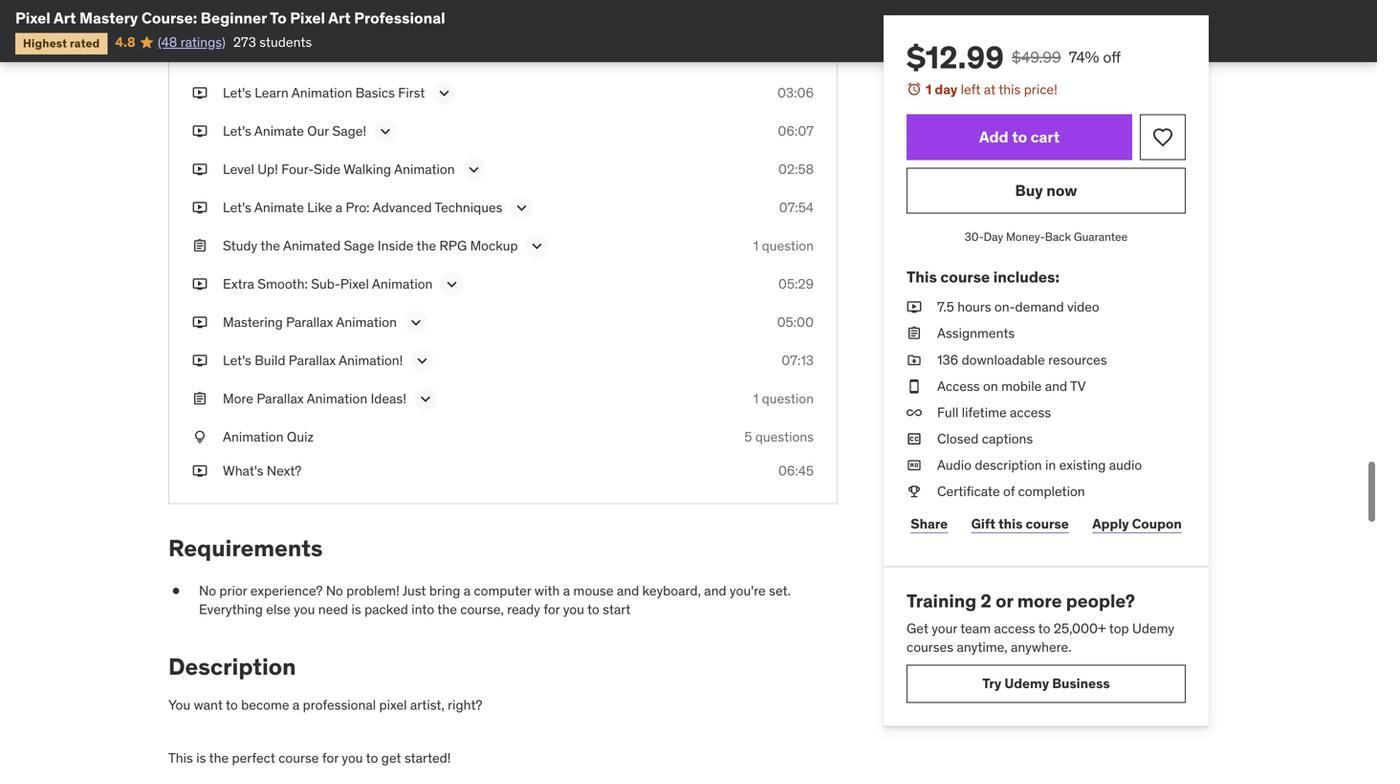 Task type: locate. For each thing, give the bounding box(es) containing it.
2 no from the left
[[326, 582, 343, 599]]

apply coupon button
[[1088, 505, 1186, 544]]

description
[[168, 653, 296, 681]]

more
[[1017, 589, 1062, 612]]

$49.99
[[1012, 47, 1061, 67]]

1 horizontal spatial art
[[328, 8, 351, 28]]

1 horizontal spatial no
[[326, 582, 343, 599]]

05:00
[[777, 313, 814, 331]]

inside
[[378, 237, 414, 254]]

show lecture description image
[[376, 122, 395, 141], [464, 160, 484, 179], [528, 236, 547, 256], [442, 275, 461, 294], [406, 313, 426, 332], [413, 351, 432, 370]]

0 vertical spatial 1
[[926, 81, 932, 98]]

perfect
[[232, 750, 275, 767]]

0 horizontal spatial for
[[322, 750, 339, 767]]

animated
[[283, 237, 341, 254]]

4 let's from the top
[[223, 352, 251, 369]]

1 vertical spatial course
[[1026, 515, 1069, 533]]

let's down level
[[223, 199, 251, 216]]

you down mouse
[[563, 601, 584, 618]]

show lecture description image for let's learn animation basics first
[[435, 83, 454, 103]]

xsmall image left full
[[907, 404, 922, 422]]

a
[[335, 199, 343, 216], [464, 582, 471, 599], [563, 582, 570, 599], [293, 697, 300, 714]]

1 horizontal spatial is
[[351, 601, 361, 618]]

animation up our
[[291, 84, 352, 101]]

show lecture description image right ideas!
[[416, 389, 435, 409]]

to
[[270, 8, 287, 28]]

hours
[[958, 298, 991, 316]]

2
[[981, 589, 992, 612]]

get
[[381, 750, 401, 767]]

1 horizontal spatial udemy
[[1132, 620, 1174, 638]]

started!
[[404, 750, 451, 767]]

show lecture description image right the animation!
[[413, 351, 432, 370]]

the down the bring at the bottom of the page
[[437, 601, 457, 618]]

1 vertical spatial 1
[[753, 237, 759, 254]]

you're
[[730, 582, 766, 599]]

video
[[1067, 298, 1100, 316]]

show lecture description image down inside
[[406, 313, 426, 332]]

30-day money-back guarantee
[[965, 230, 1128, 244]]

business
[[1052, 675, 1110, 692]]

2 vertical spatial 1
[[753, 390, 759, 407]]

1 mastering from the top
[[223, 24, 297, 44]]

show lecture description image right sage!
[[376, 122, 395, 141]]

animate
[[254, 122, 304, 139], [254, 199, 304, 216]]

more parallax animation ideas!
[[223, 390, 406, 407]]

the left the "rpg"
[[417, 237, 436, 254]]

course up hours
[[940, 267, 990, 287]]

30-
[[965, 230, 984, 244]]

prior
[[219, 582, 247, 599]]

group
[[169, 0, 837, 9]]

1 art from the left
[[54, 8, 76, 28]]

cart
[[1031, 127, 1060, 147]]

xsmall image left assignments
[[907, 324, 922, 343]]

let's left learn
[[223, 84, 251, 101]]

art left professional
[[328, 8, 351, 28]]

mouse
[[573, 582, 614, 599]]

professional
[[354, 8, 445, 28]]

lifetime
[[962, 404, 1007, 421]]

question up the 05:29
[[762, 237, 814, 254]]

0 vertical spatial animate
[[254, 122, 304, 139]]

udemy inside training 2 or more people? get your team access to 25,000+ top udemy courses anytime, anywhere.
[[1132, 620, 1174, 638]]

computer
[[474, 582, 531, 599]]

xsmall image
[[192, 83, 208, 102], [192, 122, 208, 140], [192, 198, 208, 217], [192, 275, 208, 293], [907, 298, 922, 317], [192, 313, 208, 332], [192, 351, 208, 370], [192, 389, 208, 408], [192, 428, 208, 446], [192, 462, 208, 480], [168, 582, 184, 600]]

animation up let's learn animation basics first
[[300, 24, 375, 44]]

pixel
[[379, 697, 407, 714]]

let's for let's learn animation basics first
[[223, 84, 251, 101]]

mastery
[[79, 8, 138, 28]]

this right gift
[[998, 515, 1023, 533]]

right?
[[448, 697, 482, 714]]

1 question from the top
[[762, 237, 814, 254]]

this
[[999, 81, 1021, 98], [998, 515, 1023, 533]]

advanced
[[373, 199, 432, 216]]

students
[[259, 33, 312, 51]]

the right study
[[260, 237, 280, 254]]

this right at
[[999, 81, 1021, 98]]

1 vertical spatial 1 question
[[753, 390, 814, 407]]

2 1 question from the top
[[753, 390, 814, 407]]

xsmall image for closed captions
[[907, 430, 922, 449]]

0 vertical spatial udemy
[[1132, 620, 1174, 638]]

7.5
[[937, 298, 954, 316]]

parallax down mastering parallax animation
[[289, 352, 336, 369]]

for down with
[[544, 601, 560, 618]]

show lecture description image right first at left top
[[435, 83, 454, 103]]

you down experience?
[[294, 601, 315, 618]]

no up need
[[326, 582, 343, 599]]

for
[[544, 601, 560, 618], [322, 750, 339, 767]]

2 this from the top
[[998, 515, 1023, 533]]

closed
[[937, 430, 979, 448]]

let's up level
[[223, 122, 251, 139]]

1 vertical spatial animate
[[254, 199, 304, 216]]

2 vertical spatial course
[[279, 750, 319, 767]]

you left get
[[342, 750, 363, 767]]

1 vertical spatial this
[[998, 515, 1023, 533]]

to down mouse
[[587, 601, 600, 618]]

of
[[1003, 483, 1015, 500]]

else
[[266, 601, 291, 618]]

let's for let's build parallax animation!
[[223, 352, 251, 369]]

xsmall image for full lifetime access
[[907, 404, 922, 422]]

course
[[940, 267, 990, 287], [1026, 515, 1069, 533], [279, 750, 319, 767]]

2 question from the top
[[762, 390, 814, 407]]

1 question up the 05:29
[[753, 237, 814, 254]]

animate for like
[[254, 199, 304, 216]]

1 vertical spatial this
[[168, 750, 193, 767]]

like
[[307, 199, 332, 216]]

0 horizontal spatial this
[[168, 750, 193, 767]]

the left perfect
[[209, 750, 229, 767]]

0 vertical spatial 1 question
[[753, 237, 814, 254]]

course right perfect
[[279, 750, 319, 767]]

parallax for more
[[257, 390, 304, 407]]

1 vertical spatial question
[[762, 390, 814, 407]]

show lecture description image for let's animate like a pro: advanced techniques
[[512, 198, 531, 217]]

xsmall image
[[192, 160, 208, 179], [192, 236, 208, 255], [907, 324, 922, 343], [907, 351, 922, 369], [907, 377, 922, 396], [907, 404, 922, 422], [907, 430, 922, 449], [907, 456, 922, 475], [907, 483, 922, 501]]

0 vertical spatial is
[[351, 601, 361, 618]]

0 vertical spatial for
[[544, 601, 560, 618]]

animation up the animation!
[[336, 313, 397, 331]]

art up highest rated on the top left
[[54, 8, 76, 28]]

is inside no prior experience? no problem! just bring a computer with a mouse and keyboard, and you're set. everything else you need is packed into the course, ready for you to start
[[351, 601, 361, 618]]

0 horizontal spatial is
[[196, 750, 206, 767]]

for inside no prior experience? no problem! just bring a computer with a mouse and keyboard, and you're set. everything else you need is packed into the course, ready for you to start
[[544, 601, 560, 618]]

1 vertical spatial udemy
[[1004, 675, 1049, 692]]

access down or
[[994, 620, 1035, 638]]

pixel right to
[[290, 8, 325, 28]]

02:58
[[778, 160, 814, 178]]

xsmall image left 'access'
[[907, 377, 922, 396]]

mastering for mastering animation
[[223, 24, 297, 44]]

four-
[[281, 160, 314, 178]]

or
[[996, 589, 1013, 612]]

description
[[975, 457, 1042, 474]]

xsmall image left audio in the bottom right of the page
[[907, 456, 922, 475]]

3 let's from the top
[[223, 199, 251, 216]]

1 horizontal spatial this
[[907, 267, 937, 287]]

show lecture description image up mockup in the top left of the page
[[512, 198, 531, 217]]

parallax
[[286, 313, 333, 331], [289, 352, 336, 369], [257, 390, 304, 407]]

0 vertical spatial mastering
[[223, 24, 297, 44]]

parallax up let's build parallax animation!
[[286, 313, 333, 331]]

study
[[223, 237, 257, 254]]

full lifetime access
[[937, 404, 1051, 421]]

show lecture description image right mockup in the top left of the page
[[528, 236, 547, 256]]

animation inside dropdown button
[[300, 24, 375, 44]]

no left prior
[[199, 582, 216, 599]]

0 horizontal spatial udemy
[[1004, 675, 1049, 692]]

1 let's from the top
[[223, 84, 251, 101]]

parallax for mastering
[[286, 313, 333, 331]]

show lecture description image down the "rpg"
[[442, 275, 461, 294]]

let's
[[223, 84, 251, 101], [223, 122, 251, 139], [223, 199, 251, 216], [223, 352, 251, 369]]

udemy right top
[[1132, 620, 1174, 638]]

xsmall image left the 136
[[907, 351, 922, 369]]

0 horizontal spatial course
[[279, 750, 319, 767]]

xsmall image up share
[[907, 483, 922, 501]]

1 horizontal spatial for
[[544, 601, 560, 618]]

a left pro:
[[335, 199, 343, 216]]

2 animate from the top
[[254, 199, 304, 216]]

buy now button
[[907, 168, 1186, 214]]

mastering animation button
[[223, 24, 814, 44]]

1 vertical spatial is
[[196, 750, 206, 767]]

no
[[199, 582, 216, 599], [326, 582, 343, 599]]

set.
[[769, 582, 791, 599]]

includes:
[[993, 267, 1060, 287]]

show lecture description image up techniques
[[464, 160, 484, 179]]

show lecture description image for level up! four-side walking animation
[[464, 160, 484, 179]]

1 question up "questions"
[[753, 390, 814, 407]]

share button
[[907, 505, 952, 544]]

let's for let's animate like a pro: advanced techniques
[[223, 199, 251, 216]]

parallax down build on the top left
[[257, 390, 304, 407]]

0 vertical spatial question
[[762, 237, 814, 254]]

1 vertical spatial mastering
[[223, 313, 283, 331]]

and up start
[[617, 582, 639, 599]]

the inside no prior experience? no problem! just bring a computer with a mouse and keyboard, and you're set. everything else you need is packed into the course, ready for you to start
[[437, 601, 457, 618]]

2 horizontal spatial course
[[1026, 515, 1069, 533]]

animation up advanced
[[394, 160, 455, 178]]

1 horizontal spatial course
[[940, 267, 990, 287]]

to right want
[[226, 697, 238, 714]]

buy now
[[1015, 181, 1077, 200]]

mockup
[[470, 237, 518, 254]]

1 horizontal spatial and
[[704, 582, 726, 599]]

mastering inside dropdown button
[[223, 24, 297, 44]]

2 let's from the top
[[223, 122, 251, 139]]

the
[[260, 237, 280, 254], [417, 237, 436, 254], [437, 601, 457, 618], [209, 750, 229, 767]]

0 vertical spatial parallax
[[286, 313, 333, 331]]

alarm image
[[907, 81, 922, 97]]

to left get
[[366, 750, 378, 767]]

into
[[411, 601, 434, 618]]

animation down let's build parallax animation!
[[307, 390, 367, 407]]

for down you want to become a professional pixel artist, right?
[[322, 750, 339, 767]]

with
[[534, 582, 560, 599]]

136 downloadable resources
[[937, 351, 1107, 368]]

course down completion
[[1026, 515, 1069, 533]]

side
[[314, 160, 340, 178]]

1 1 question from the top
[[753, 237, 814, 254]]

0 vertical spatial this
[[907, 267, 937, 287]]

and left tv
[[1045, 378, 1067, 395]]

1 horizontal spatial pixel
[[290, 8, 325, 28]]

let's build parallax animation!
[[223, 352, 403, 369]]

access
[[1010, 404, 1051, 421], [994, 620, 1035, 638]]

animate down up!
[[254, 199, 304, 216]]

2 vertical spatial parallax
[[257, 390, 304, 407]]

existing
[[1059, 457, 1106, 474]]

anytime,
[[957, 639, 1008, 656]]

0 horizontal spatial art
[[54, 8, 76, 28]]

share
[[911, 515, 948, 533]]

is right need
[[351, 601, 361, 618]]

pixel down sage
[[340, 275, 369, 292]]

this for this is the perfect course for you to get started!
[[168, 750, 193, 767]]

this
[[907, 267, 937, 287], [168, 750, 193, 767]]

is left perfect
[[196, 750, 206, 767]]

beginner
[[201, 8, 267, 28]]

07:13
[[782, 352, 814, 369]]

audio description in existing audio
[[937, 457, 1142, 474]]

0 vertical spatial show lecture description image
[[435, 83, 454, 103]]

1 vertical spatial show lecture description image
[[512, 198, 531, 217]]

1 animate from the top
[[254, 122, 304, 139]]

2 vertical spatial show lecture description image
[[416, 389, 435, 409]]

and left you're
[[704, 582, 726, 599]]

to left cart
[[1012, 127, 1027, 147]]

show lecture description image for let's animate our sage!
[[376, 122, 395, 141]]

day
[[984, 230, 1003, 244]]

2 art from the left
[[328, 8, 351, 28]]

xsmall image left the closed
[[907, 430, 922, 449]]

0 horizontal spatial no
[[199, 582, 216, 599]]

1 vertical spatial access
[[994, 620, 1035, 638]]

access down mobile
[[1010, 404, 1051, 421]]

demand
[[1015, 298, 1064, 316]]

0 vertical spatial this
[[999, 81, 1021, 98]]

access inside training 2 or more people? get your team access to 25,000+ top udemy courses anytime, anywhere.
[[994, 620, 1035, 638]]

just
[[402, 582, 426, 599]]

pixel up 'highest'
[[15, 8, 51, 28]]

buy
[[1015, 181, 1043, 200]]

next?
[[267, 462, 302, 479]]

show lecture description image for mastering parallax animation
[[406, 313, 426, 332]]

ideas!
[[371, 390, 406, 407]]

quiz
[[287, 428, 314, 445]]

udemy right try
[[1004, 675, 1049, 692]]

in
[[1045, 457, 1056, 474]]

animate left our
[[254, 122, 304, 139]]

show lecture description image
[[435, 83, 454, 103], [512, 198, 531, 217], [416, 389, 435, 409]]

question up "questions"
[[762, 390, 814, 407]]

let's left build on the top left
[[223, 352, 251, 369]]

access on mobile and tv
[[937, 378, 1086, 395]]

xsmall image for access on mobile and tv
[[907, 377, 922, 396]]

2 mastering from the top
[[223, 313, 283, 331]]

to up anywhere.
[[1038, 620, 1050, 638]]



Task type: vqa. For each thing, say whether or not it's contained in the screenshot.
reminder
no



Task type: describe. For each thing, give the bounding box(es) containing it.
show lecture description image for study the animated sage inside the rpg mockup
[[528, 236, 547, 256]]

smooth:
[[258, 275, 308, 292]]

1 day left at this price!
[[926, 81, 1057, 98]]

our
[[307, 122, 329, 139]]

1 this from the top
[[999, 81, 1021, 98]]

0 horizontal spatial pixel
[[15, 8, 51, 28]]

price!
[[1024, 81, 1057, 98]]

add
[[979, 127, 1009, 147]]

1 question for study the animated sage inside the rpg mockup
[[753, 237, 814, 254]]

course:
[[141, 8, 197, 28]]

animation!
[[339, 352, 403, 369]]

apply coupon
[[1092, 515, 1182, 533]]

question for more parallax animation ideas!
[[762, 390, 814, 407]]

basics
[[355, 84, 395, 101]]

you want to become a professional pixel artist, right?
[[168, 697, 482, 714]]

1 for more parallax animation ideas!
[[753, 390, 759, 407]]

day
[[935, 81, 958, 98]]

more
[[223, 390, 253, 407]]

(48 ratings)
[[158, 33, 226, 51]]

people?
[[1066, 589, 1135, 612]]

certificate of completion
[[937, 483, 1085, 500]]

try udemy business
[[982, 675, 1110, 692]]

animate for our
[[254, 122, 304, 139]]

show lecture description image for extra smooth: sub-pixel animation
[[442, 275, 461, 294]]

5 questions
[[744, 428, 814, 445]]

off
[[1103, 47, 1121, 67]]

let's animate our sage!
[[223, 122, 366, 139]]

highest
[[23, 36, 67, 51]]

let's for let's animate our sage!
[[223, 122, 251, 139]]

let's learn animation basics first
[[223, 84, 425, 101]]

now
[[1046, 181, 1077, 200]]

a right become
[[293, 697, 300, 714]]

coupon
[[1132, 515, 1182, 533]]

to inside no prior experience? no problem! just bring a computer with a mouse and keyboard, and you're set. everything else you need is packed into the course, ready for you to start
[[587, 601, 600, 618]]

05:29
[[778, 275, 814, 292]]

273 students
[[233, 33, 312, 51]]

up!
[[257, 160, 278, 178]]

gift this course link
[[967, 505, 1073, 544]]

2 horizontal spatial you
[[563, 601, 584, 618]]

try udemy business link
[[907, 665, 1186, 703]]

this course includes:
[[907, 267, 1060, 287]]

rpg
[[439, 237, 467, 254]]

(48
[[158, 33, 177, 51]]

mastering parallax animation
[[223, 313, 397, 331]]

highest rated
[[23, 36, 100, 51]]

$12.99
[[907, 38, 1004, 77]]

courses
[[907, 639, 954, 656]]

certificate
[[937, 483, 1000, 500]]

0 vertical spatial course
[[940, 267, 990, 287]]

let's animate like a pro: advanced techniques
[[223, 199, 503, 216]]

xsmall image for 136 downloadable resources
[[907, 351, 922, 369]]

2 horizontal spatial and
[[1045, 378, 1067, 395]]

questions
[[755, 428, 814, 445]]

team
[[960, 620, 991, 638]]

1 vertical spatial parallax
[[289, 352, 336, 369]]

0 horizontal spatial you
[[294, 601, 315, 618]]

06:45
[[778, 462, 814, 479]]

extra smooth: sub-pixel animation
[[223, 275, 433, 292]]

rated
[[70, 36, 100, 51]]

no prior experience? no problem! just bring a computer with a mouse and keyboard, and you're set. everything else you need is packed into the course, ready for you to start
[[199, 582, 791, 618]]

1 vertical spatial for
[[322, 750, 339, 767]]

you
[[168, 697, 190, 714]]

xsmall image for audio description in existing audio
[[907, 456, 922, 475]]

1 question for more parallax animation ideas!
[[753, 390, 814, 407]]

1 no from the left
[[199, 582, 216, 599]]

to inside add to cart button
[[1012, 127, 1027, 147]]

mastering animation
[[223, 24, 375, 44]]

keyboard,
[[642, 582, 701, 599]]

wishlist image
[[1151, 126, 1174, 149]]

1 for study the animated sage inside the rpg mockup
[[753, 237, 759, 254]]

sage
[[344, 237, 374, 254]]

ready
[[507, 601, 540, 618]]

4.8
[[115, 33, 135, 51]]

artist,
[[410, 697, 444, 714]]

xsmall image for assignments
[[907, 324, 922, 343]]

sub-
[[311, 275, 340, 292]]

xsmall image for certificate of completion
[[907, 483, 922, 501]]

audio
[[1109, 457, 1142, 474]]

learn
[[255, 84, 289, 101]]

273
[[233, 33, 256, 51]]

this is the perfect course for you to get started!
[[168, 750, 451, 767]]

a right the bring at the bottom of the page
[[464, 582, 471, 599]]

to inside training 2 or more people? get your team access to 25,000+ top udemy courses anytime, anywhere.
[[1038, 620, 1050, 638]]

mastering for mastering parallax animation
[[223, 313, 283, 331]]

level up! four-side walking animation
[[223, 160, 455, 178]]

pro:
[[346, 199, 370, 216]]

small image
[[192, 25, 211, 44]]

0 vertical spatial access
[[1010, 404, 1051, 421]]

question for study the animated sage inside the rpg mockup
[[762, 237, 814, 254]]

animation down inside
[[372, 275, 433, 292]]

136
[[937, 351, 958, 368]]

need
[[318, 601, 348, 618]]

0 horizontal spatial and
[[617, 582, 639, 599]]

full
[[937, 404, 959, 421]]

on
[[983, 378, 998, 395]]

show lecture description image for more parallax animation ideas!
[[416, 389, 435, 409]]

this for this course includes:
[[907, 267, 937, 287]]

on-
[[994, 298, 1015, 316]]

top
[[1109, 620, 1129, 638]]

$12.99 $49.99 74% off
[[907, 38, 1121, 77]]

everything
[[199, 601, 263, 618]]

74%
[[1069, 47, 1099, 67]]

extra
[[223, 275, 254, 292]]

1 horizontal spatial you
[[342, 750, 363, 767]]

what's
[[223, 462, 263, 479]]

gift this course
[[971, 515, 1069, 533]]

a right with
[[563, 582, 570, 599]]

gift
[[971, 515, 995, 533]]

xsmall image left study
[[192, 236, 208, 255]]

study the animated sage inside the rpg mockup
[[223, 237, 518, 254]]

2 horizontal spatial pixel
[[340, 275, 369, 292]]

add to cart
[[979, 127, 1060, 147]]

show lecture description image for let's build parallax animation!
[[413, 351, 432, 370]]

training
[[907, 589, 977, 612]]

xsmall image left level
[[192, 160, 208, 179]]

requirements
[[168, 534, 323, 563]]

03:06
[[777, 84, 814, 101]]

animation up what's next?
[[223, 428, 284, 445]]

money-
[[1006, 230, 1045, 244]]



